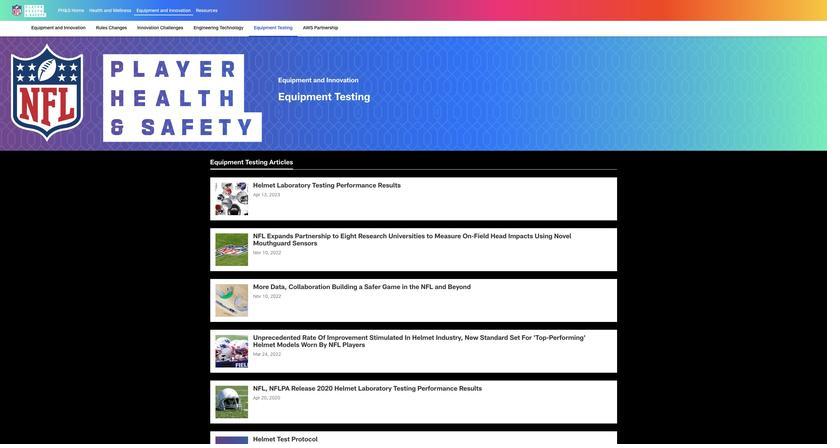 Task type: vqa. For each thing, say whether or not it's contained in the screenshot.
Equipment Testing to the top
yes



Task type: locate. For each thing, give the bounding box(es) containing it.
0 vertical spatial apr
[[253, 193, 260, 198]]

1 nov 10, 2022 from the top
[[253, 251, 281, 256]]

models
[[277, 343, 299, 350]]

partnership inside the aws partnership link
[[314, 26, 338, 31]]

page main content main content
[[0, 37, 827, 445]]

equipment and innovation link down ph&s
[[31, 21, 88, 36]]

1 vertical spatial 2020
[[269, 397, 280, 401]]

innovation
[[169, 9, 191, 13], [64, 26, 86, 31], [137, 26, 159, 31], [326, 78, 359, 85]]

performance
[[336, 183, 376, 190], [417, 387, 457, 393]]

and
[[104, 9, 112, 13], [160, 9, 168, 13], [55, 26, 63, 31], [313, 78, 325, 85], [435, 285, 446, 292]]

in
[[405, 336, 410, 342]]

nfl expands partnership to eight research universities to measure on-field head impacts using novel mouthguard sensors
[[253, 234, 571, 248]]

0 horizontal spatial performance
[[336, 183, 376, 190]]

mar 24, 2022
[[253, 353, 281, 358]]

apr
[[253, 193, 260, 198], [253, 397, 260, 401]]

10,
[[262, 251, 269, 256], [262, 295, 269, 300]]

1 vertical spatial performance
[[417, 387, 457, 393]]

1 vertical spatial equipment testing
[[278, 93, 370, 103]]

2022
[[270, 251, 281, 256], [270, 295, 281, 300], [270, 353, 281, 358]]

0 vertical spatial 2022
[[270, 251, 281, 256]]

apr for nfl, nflpa release 2020 helmet laboratory testing performance results
[[253, 397, 260, 401]]

2 nov 10, 2022 from the top
[[253, 295, 281, 300]]

0 vertical spatial nov
[[253, 251, 261, 256]]

using
[[535, 234, 552, 241]]

equipment and innovation
[[137, 9, 191, 13], [31, 26, 86, 31], [278, 78, 359, 85]]

2 horizontal spatial equipment and innovation
[[278, 78, 359, 85]]

0 vertical spatial nfl
[[253, 234, 265, 241]]

to left eight
[[332, 234, 339, 241]]

0 vertical spatial equipment and innovation
[[137, 9, 191, 13]]

2 horizontal spatial nfl
[[421, 285, 433, 292]]

1 vertical spatial 2022
[[270, 295, 281, 300]]

challenges
[[160, 26, 183, 31]]

head
[[491, 234, 507, 241]]

nov down more
[[253, 295, 261, 300]]

2 10, from the top
[[262, 295, 269, 300]]

2 vertical spatial nfl
[[329, 343, 341, 350]]

1 horizontal spatial results
[[459, 387, 482, 393]]

2 vertical spatial equipment and innovation
[[278, 78, 359, 85]]

apr left 13,
[[253, 193, 260, 198]]

building
[[332, 285, 357, 292]]

nov down mouthguard
[[253, 251, 261, 256]]

2020
[[317, 387, 333, 393], [269, 397, 280, 401]]

of
[[318, 336, 325, 342]]

measure
[[435, 234, 461, 241]]

0 horizontal spatial equipment and innovation
[[31, 26, 86, 31]]

1 nov from the top
[[253, 251, 261, 256]]

research
[[358, 234, 387, 241]]

set
[[510, 336, 520, 342]]

equipment testing inside page main content main content
[[278, 93, 370, 103]]

nfl
[[253, 234, 265, 241], [421, 285, 433, 292], [329, 343, 341, 350]]

equipment testing
[[254, 26, 293, 31], [278, 93, 370, 103]]

rate
[[302, 336, 316, 342]]

nfl right the
[[421, 285, 433, 292]]

2022 for unprecedented
[[270, 353, 281, 358]]

health and wellness
[[89, 9, 131, 13]]

equipment testing articles
[[210, 160, 293, 167]]

laboratory
[[277, 183, 311, 190], [358, 387, 392, 393]]

10, down mouthguard
[[262, 251, 269, 256]]

1 horizontal spatial nfl
[[329, 343, 341, 350]]

expands
[[267, 234, 293, 241]]

equipment and innovation for right the "equipment and innovation" link
[[137, 9, 191, 13]]

0 horizontal spatial nfl
[[253, 234, 265, 241]]

equipment and innovation for leftmost the "equipment and innovation" link
[[31, 26, 86, 31]]

0 vertical spatial laboratory
[[277, 183, 311, 190]]

2 vertical spatial 2022
[[270, 353, 281, 358]]

screen shot 2016 09 23 at 11.59.33 am image
[[215, 183, 248, 216]]

partnership up sensors at the left bottom
[[295, 234, 331, 241]]

nov 10, 2022 down mouthguard
[[253, 251, 281, 256]]

10, down more
[[262, 295, 269, 300]]

0 horizontal spatial results
[[378, 183, 401, 190]]

0 vertical spatial equipment testing
[[254, 26, 293, 31]]

1 vertical spatial equipment and innovation link
[[31, 21, 88, 36]]

beyond
[[448, 285, 471, 292]]

equipment
[[137, 9, 159, 13], [31, 26, 54, 31], [254, 26, 276, 31], [278, 78, 312, 85], [278, 93, 332, 103], [210, 160, 244, 167]]

nfl right by
[[329, 343, 341, 350]]

partnership
[[314, 26, 338, 31], [295, 234, 331, 241]]

0 vertical spatial results
[[378, 183, 401, 190]]

banner containing ph&s home
[[0, 0, 827, 37]]

0 vertical spatial nov 10, 2022
[[253, 251, 281, 256]]

2020 right 20,
[[269, 397, 280, 401]]

nfl up mouthguard
[[253, 234, 265, 241]]

20,
[[261, 397, 268, 401]]

home
[[72, 9, 84, 13]]

articles
[[269, 160, 293, 167]]

improvement
[[327, 336, 368, 342]]

2 apr from the top
[[253, 397, 260, 401]]

partnership inside nfl expands partnership to eight research universities to measure on-field head impacts using novel mouthguard sensors
[[295, 234, 331, 241]]

ph&s home
[[58, 9, 84, 13]]

1 10, from the top
[[262, 251, 269, 256]]

more
[[253, 285, 269, 292]]

aws partnership
[[303, 26, 338, 31]]

0 horizontal spatial to
[[332, 234, 339, 241]]

health and wellness link
[[89, 9, 131, 13]]

resources link
[[196, 9, 218, 13]]

2023
[[269, 193, 280, 198]]

field
[[474, 234, 489, 241]]

2020 right release
[[317, 387, 333, 393]]

resources
[[196, 9, 218, 13]]

2 nov from the top
[[253, 295, 261, 300]]

2022 down data,
[[270, 295, 281, 300]]

1 horizontal spatial laboratory
[[358, 387, 392, 393]]

in
[[402, 285, 408, 292]]

test
[[277, 438, 290, 444]]

performing'
[[549, 336, 586, 342]]

banner
[[0, 0, 827, 37]]

0 vertical spatial 10,
[[262, 251, 269, 256]]

0 vertical spatial partnership
[[314, 26, 338, 31]]

partnership right aws
[[314, 26, 338, 31]]

collaboration
[[289, 285, 330, 292]]

(ryan m. kelly/ap images for nfl) image
[[215, 285, 248, 317]]

1 vertical spatial 10,
[[262, 295, 269, 300]]

release
[[291, 387, 315, 393]]

to
[[332, 234, 339, 241], [427, 234, 433, 241]]

1 horizontal spatial to
[[427, 234, 433, 241]]

helmet
[[253, 183, 275, 190], [412, 336, 434, 342], [253, 343, 275, 350], [334, 387, 356, 393], [253, 438, 275, 444]]

1 vertical spatial nov
[[253, 295, 261, 300]]

nov 10, 2022 for nfl
[[253, 251, 281, 256]]

results
[[378, 183, 401, 190], [459, 387, 482, 393]]

1 vertical spatial nfl
[[421, 285, 433, 292]]

0 vertical spatial equipment and innovation link
[[137, 9, 191, 13]]

1 vertical spatial equipment and innovation
[[31, 26, 86, 31]]

to left "measure"
[[427, 234, 433, 241]]

13,
[[261, 193, 268, 198]]

1 apr from the top
[[253, 193, 260, 198]]

the nfl logo is seen on the u.s. bank stadium field before an nfl football game between the minnesota vikings and the atlanta falcons, sunday, oct. 18, 2020, in minneapolis. (ap photo/charlie neibergall) image
[[215, 234, 248, 266]]

equipment and innovation link
[[137, 9, 191, 13], [31, 21, 88, 36]]

2022 down mouthguard
[[270, 251, 281, 256]]

1 horizontal spatial 2020
[[317, 387, 333, 393]]

0 horizontal spatial 2020
[[269, 397, 280, 401]]

ph&s home link
[[58, 9, 84, 13]]

testing inside equipment testing link
[[278, 26, 293, 31]]

equipment testing link
[[251, 21, 295, 36]]

nov for more data, collaboration building a safer game in the nfl and beyond
[[253, 295, 261, 300]]

1 vertical spatial nov 10, 2022
[[253, 295, 281, 300]]

1 vertical spatial apr
[[253, 397, 260, 401]]

changes
[[109, 26, 127, 31]]

engineering technology
[[194, 26, 243, 31]]

nov
[[253, 251, 261, 256], [253, 295, 261, 300]]

on-
[[463, 234, 474, 241]]

1 horizontal spatial equipment and innovation
[[137, 9, 191, 13]]

2022 right '24,'
[[270, 353, 281, 358]]

1 vertical spatial partnership
[[295, 234, 331, 241]]

new england patriots' helmets sit on a field equipment box before an nfl game against the miami dolphins, sunday, sep. 13, 2020, in foxborough, mass. the patriots beat the dolphins 21-11. (cooper neill via ap) image
[[215, 336, 248, 368]]

helmet laboratory testing performance results
[[253, 183, 401, 190]]

apr left 20,
[[253, 397, 260, 401]]

testing
[[278, 26, 293, 31], [334, 93, 370, 103], [245, 160, 268, 167], [312, 183, 335, 190], [393, 387, 416, 393]]

nov 10, 2022
[[253, 251, 281, 256], [253, 295, 281, 300]]

equipment and innovation link up innovation challenges
[[137, 9, 191, 13]]

nov 10, 2022 down more
[[253, 295, 281, 300]]

0 vertical spatial 2020
[[317, 387, 333, 393]]

the
[[409, 285, 419, 292]]



Task type: describe. For each thing, give the bounding box(es) containing it.
helmet test protocol
[[253, 438, 318, 444]]

apr 20, 2020
[[253, 397, 280, 401]]

rules
[[96, 26, 107, 31]]

more data, collaboration building a safer game in the nfl and beyond
[[253, 285, 471, 292]]

nfl, nflpa release 2020 helmet laboratory testing performance results
[[253, 387, 482, 393]]

aws partnership link
[[300, 21, 341, 36]]

by
[[319, 343, 327, 350]]

rules changes link
[[93, 21, 130, 36]]

health
[[89, 9, 103, 13]]

1 vertical spatial results
[[459, 387, 482, 393]]

wellness
[[113, 9, 131, 13]]

24,
[[262, 353, 269, 358]]

0 horizontal spatial equipment and innovation link
[[31, 21, 88, 36]]

unprecedented
[[253, 336, 301, 342]]

mouthguard
[[253, 241, 291, 248]]

aws
[[303, 26, 313, 31]]

sensors
[[292, 241, 317, 248]]

helmet test protocol link
[[210, 432, 617, 445]]

ph&s
[[58, 9, 71, 13]]

eight
[[340, 234, 357, 241]]

0 horizontal spatial laboratory
[[277, 183, 311, 190]]

banner image2 image
[[215, 437, 248, 445]]

1 vertical spatial laboratory
[[358, 387, 392, 393]]

innovation inside page main content main content
[[326, 78, 359, 85]]

worn
[[301, 343, 317, 350]]

1 to from the left
[[332, 234, 339, 241]]

apr for helmet laboratory testing performance results
[[253, 193, 260, 198]]

for
[[522, 336, 532, 342]]

nov for nfl expands partnership to eight research universities to measure on-field head impacts using novel mouthguard sensors
[[253, 251, 261, 256]]

nfl inside the unprecedented rate of improvement stimulated in helmet industry, new standard set for 'top-performing' helmet models worn by nfl players
[[329, 343, 341, 350]]

1 horizontal spatial performance
[[417, 387, 457, 393]]

engineering
[[194, 26, 218, 31]]

innovation challenges link
[[135, 21, 186, 36]]

players
[[342, 343, 365, 350]]

apr 13, 2023
[[253, 193, 280, 198]]

'top-
[[533, 336, 549, 342]]

10, for nfl
[[262, 251, 269, 256]]

nov 10, 2022 for more
[[253, 295, 281, 300]]

10, for more
[[262, 295, 269, 300]]

protocol
[[291, 438, 318, 444]]

standard
[[480, 336, 508, 342]]

equipment testing inside banner
[[254, 26, 293, 31]]

rules changes
[[96, 26, 127, 31]]

and for health and wellness "link"
[[104, 9, 112, 13]]

equipment and innovation inside page main content main content
[[278, 78, 359, 85]]

nfl inside nfl expands partnership to eight research universities to measure on-field head impacts using novel mouthguard sensors
[[253, 234, 265, 241]]

0 vertical spatial performance
[[336, 183, 376, 190]]

stimulated
[[369, 336, 403, 342]]

universities
[[388, 234, 425, 241]]

unprecedented rate of improvement stimulated in helmet industry, new standard set for 'top-performing' helmet models worn by nfl players
[[253, 336, 586, 350]]

2 to from the left
[[427, 234, 433, 241]]

and for right the "equipment and innovation" link
[[160, 9, 168, 13]]

data,
[[271, 285, 287, 292]]

1 horizontal spatial equipment and innovation link
[[137, 9, 191, 13]]

technology
[[220, 26, 243, 31]]

game
[[382, 285, 400, 292]]

safer
[[364, 285, 381, 292]]

equipment and innovation image
[[0, 37, 273, 151]]

2022 for more
[[270, 295, 281, 300]]

and for leftmost the "equipment and innovation" link
[[55, 26, 63, 31]]

nfl,
[[253, 387, 267, 393]]

2022 for nfl
[[270, 251, 281, 256]]

mar
[[253, 353, 261, 358]]

new
[[465, 336, 478, 342]]

impacts
[[508, 234, 533, 241]]

novel
[[554, 234, 571, 241]]

engineering technology link
[[191, 21, 246, 36]]

player health and safety logo image
[[10, 3, 48, 18]]

a
[[359, 285, 363, 292]]

industry,
[[436, 336, 463, 342]]

nflpa
[[269, 387, 290, 393]]

innovation challenges
[[137, 26, 183, 31]]

shutterstock_103272578 1024x683 image
[[215, 386, 248, 419]]



